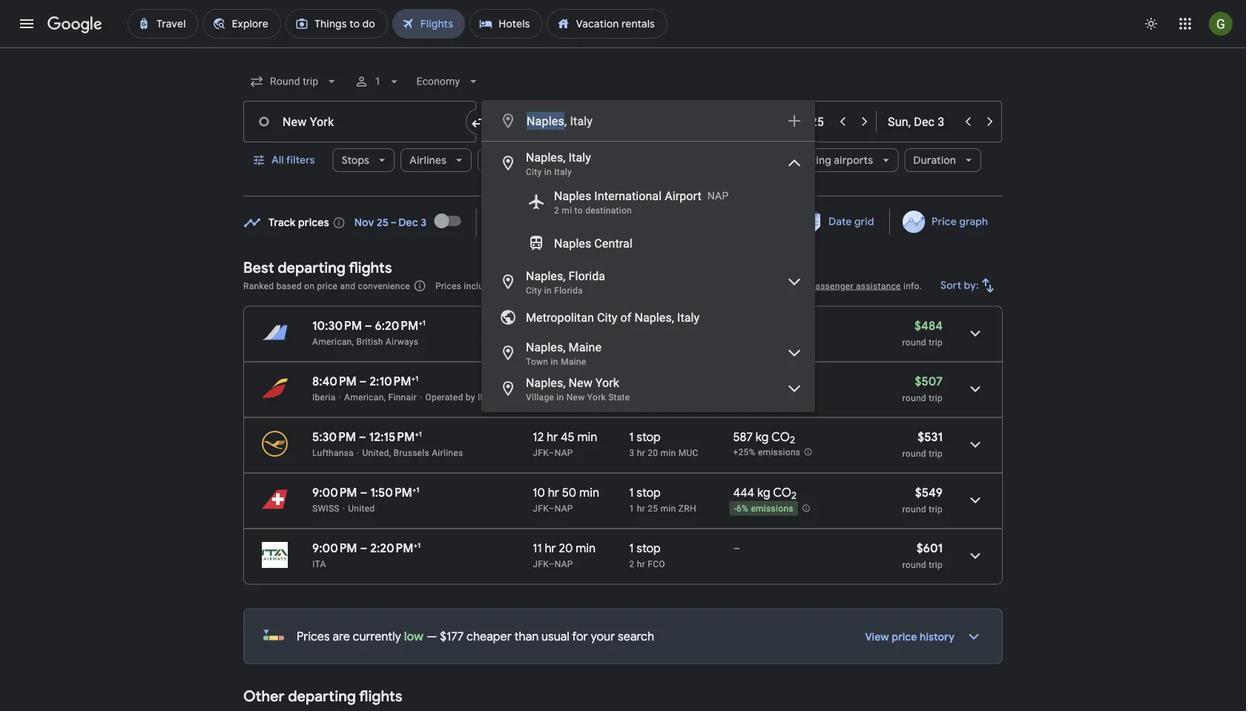 Task type: locate. For each thing, give the bounding box(es) containing it.
2 vertical spatial co
[[773, 485, 791, 500]]

+ inside 5:30 pm – 12:15 pm + 1
[[415, 429, 419, 439]]

list box
[[481, 142, 815, 412]]

– down total duration 10 hr 50 min. element
[[549, 503, 555, 514]]

trip down $484
[[929, 337, 943, 347]]

flight details. leaves john f. kennedy international airport at 9:00 pm on saturday, november 25 and arrives at naples international airport at 1:50 pm on sunday, november 26. image
[[957, 482, 993, 518]]

1:50 pm
[[370, 485, 412, 500]]

20 inside 1 stop 3 hr 20 min muc
[[648, 448, 658, 458]]

round for $549
[[902, 504, 926, 514]]

nap inside 10 hr 50 min jfk – nap
[[555, 503, 573, 514]]

may
[[763, 281, 780, 291]]

stop inside 1 stop 2 hr fco
[[637, 541, 661, 556]]

kg up -6% emissions
[[757, 485, 770, 500]]

min inside 13 hr 50 min jfk – nap
[[578, 318, 598, 333]]

florida down "naples central"
[[569, 269, 605, 283]]

531 US dollars text field
[[918, 429, 943, 445]]

kg
[[755, 374, 769, 389], [756, 429, 769, 445], [757, 485, 770, 500]]

nap for 13 hr 50 min
[[555, 336, 573, 347]]

1 button
[[348, 64, 407, 99]]

1 horizontal spatial  image
[[342, 503, 345, 514]]

1 horizontal spatial price
[[892, 631, 917, 644]]

jfk for 13 hr 50 min
[[533, 336, 549, 347]]

for right fees
[[586, 281, 598, 291]]

1 vertical spatial 20
[[559, 541, 573, 556]]

on
[[304, 281, 315, 291]]

2 jfk from the top
[[533, 392, 549, 402]]

min down 10 hr 50 min jfk – nap
[[576, 541, 596, 556]]

change appearance image
[[1133, 6, 1169, 42]]

min for 12 hr 45 min jfk – nap
[[577, 429, 597, 445]]

2 - from the top
[[734, 504, 736, 514]]

1 inside 1 stop 2 hr fco
[[629, 541, 634, 556]]

0 vertical spatial prices
[[435, 281, 461, 291]]

1 vertical spatial airlines
[[432, 448, 463, 458]]

nap down total duration 11 hr 20 min. element
[[555, 559, 573, 569]]

1 hr 40 min
[[629, 392, 676, 402]]

1 1 stop flight. element from the top
[[629, 318, 661, 336]]

american, for american, british airways
[[312, 336, 354, 347]]

co inside 444 kg co 2
[[773, 485, 791, 500]]

None search field
[[243, 64, 1003, 412]]

leaves john f. kennedy international airport at 8:40 pm on saturday, november 25 and arrives at naples international airport at 2:10 pm on sunday, november 26. element
[[312, 374, 418, 389]]

50 right 10
[[562, 485, 576, 500]]

nap down total duration 10 hr 50 min. element
[[555, 503, 573, 514]]

trip inside $531 round trip
[[929, 448, 943, 459]]

+ inside 9:00 pm – 2:20 pm + 1
[[413, 541, 417, 550]]

1 vertical spatial price
[[931, 215, 957, 228]]

in inside naples, italy city in italy
[[544, 167, 552, 177]]

hr right 13 at the left of the page
[[547, 318, 558, 333]]

+ for 1:50 pm
[[412, 485, 416, 494]]

mi
[[562, 205, 572, 216]]

min right 25
[[660, 503, 676, 514]]

min inside 11 hr 20 min jfk – nap
[[576, 541, 596, 556]]

grid
[[854, 215, 874, 228]]

min up naples, maine town in maine
[[578, 318, 598, 333]]

leaves john f. kennedy international airport at 5:30 pm on saturday, november 25 and arrives at naples international airport at 12:15 pm on sunday, november 26. element
[[312, 429, 422, 445]]

0 vertical spatial price
[[317, 281, 338, 291]]

round down $601
[[902, 560, 926, 570]]

layover (1 of 1) is a 1 hr 25 min layover at zurich airport in zürich. element
[[629, 502, 726, 514]]

+ for 6:20 pm
[[418, 318, 423, 327]]

1 naples from the top
[[554, 189, 591, 203]]

1 horizontal spatial iberia
[[478, 392, 501, 402]]

3 right 25 – dec
[[421, 216, 427, 230]]

Departure text field
[[762, 102, 831, 142]]

1 9:00 pm from the top
[[312, 485, 357, 500]]

round down $484
[[902, 337, 926, 347]]

city up 13 at the left of the page
[[526, 286, 542, 296]]

0 vertical spatial york
[[595, 376, 619, 390]]

layover (1 of 1) is a 3 hr 20 min layover at munich international airport in munich. element
[[629, 447, 726, 459]]

in right town
[[551, 357, 558, 367]]

0 horizontal spatial 3
[[421, 216, 427, 230]]

convenience
[[358, 281, 410, 291]]

-
[[734, 392, 736, 403], [734, 504, 736, 514]]

kg up -17% emissions
[[755, 374, 769, 389]]

italy
[[570, 114, 593, 128], [569, 150, 591, 164], [554, 167, 572, 177], [677, 310, 700, 324]]

jfk inside 13 hr 50 min jfk – nap
[[533, 336, 549, 347]]

hr for 11 hr 20 min jfk – nap
[[545, 541, 556, 556]]

+ inside the 9:00 pm – 1:50 pm + 1
[[412, 485, 416, 494]]

1 vertical spatial american,
[[344, 392, 386, 402]]

bags button
[[478, 142, 536, 178]]

list box inside search field
[[481, 142, 815, 412]]

+ down united, brussels airlines
[[412, 485, 416, 494]]

maine up 30
[[561, 357, 586, 367]]

jfk for 11 hr 20 min
[[533, 559, 549, 569]]

round inside $601 round trip
[[902, 560, 926, 570]]

1 horizontal spatial 3
[[629, 448, 634, 458]]

find the best price region
[[243, 203, 1003, 247]]

emissions down 587 kg co 2
[[758, 447, 801, 458]]

2 naples from the top
[[554, 236, 591, 250]]

3 trip from the top
[[929, 448, 943, 459]]

view
[[865, 631, 889, 644]]

None field
[[243, 68, 345, 95], [410, 68, 487, 95], [243, 68, 345, 95], [410, 68, 487, 95]]

flights for best departing flights
[[349, 258, 392, 277]]

nap down total duration 13 hr 50 min. element
[[555, 336, 573, 347]]

- down 444
[[734, 504, 736, 514]]

hr left 40
[[637, 392, 645, 402]]

hr inside 11 hr 20 min jfk – nap
[[545, 541, 556, 556]]

airlines right brussels in the bottom left of the page
[[432, 448, 463, 458]]

hr for 12 hr 45 min jfk – nap
[[547, 429, 558, 445]]

naples, inside naples, new york village in new york state
[[526, 376, 566, 390]]

1 vertical spatial kg
[[756, 429, 769, 445]]

nap
[[707, 189, 729, 202], [555, 336, 573, 347], [555, 392, 573, 402], [555, 448, 573, 458], [555, 503, 573, 514], [555, 559, 573, 569]]

9:00 pm
[[312, 485, 357, 500], [312, 541, 357, 556]]

+ up airways
[[418, 318, 423, 327]]

co up +25% emissions
[[771, 429, 790, 445]]

jfk down the 12
[[533, 448, 549, 458]]

0 vertical spatial departing
[[278, 258, 346, 277]]

low
[[404, 629, 424, 644]]

0 vertical spatial co
[[771, 374, 790, 389]]

co for 587
[[771, 429, 790, 445]]

layover (1 of 1) is a 2 hr layover at leonardo da vinci–fiumicino airport in rome. element
[[629, 558, 726, 570]]

20
[[648, 448, 658, 458], [559, 541, 573, 556]]

1 round from the top
[[902, 337, 926, 347]]

naples, inside naples, maine town in maine
[[526, 340, 566, 354]]

1 vertical spatial departing
[[288, 687, 356, 706]]

finnair
[[388, 392, 417, 402]]

1 horizontal spatial 20
[[648, 448, 658, 458]]

stop for 11 hr 20 min
[[637, 541, 661, 556]]

min for 13 hr 50 min jfk – nap
[[578, 318, 598, 333]]

co
[[771, 374, 790, 389], [771, 429, 790, 445], [773, 485, 791, 500]]

Arrival time: 6:20 PM on  Sunday, November 26. text field
[[375, 318, 426, 333]]

0 vertical spatial -
[[734, 392, 736, 403]]

flights for other departing flights
[[359, 687, 402, 706]]

metropolitan city of naples, italy option
[[481, 300, 815, 335]]

stop up fco
[[637, 541, 661, 556]]

– down 6%
[[733, 541, 740, 556]]

city inside naples, italy city in italy
[[526, 167, 542, 177]]

usual
[[542, 629, 569, 644]]

3 stop from the top
[[637, 485, 661, 500]]

2 horizontal spatial  image
[[420, 392, 422, 402]]

hr inside 13 hr 50 min jfk – nap
[[547, 318, 558, 333]]

stop inside 1 stop +17% emissions
[[637, 318, 661, 333]]

airways
[[386, 336, 418, 347]]

50 for 13
[[561, 318, 575, 333]]

ita
[[312, 559, 326, 569]]

departing
[[278, 258, 346, 277], [288, 687, 356, 706]]

2 round from the top
[[902, 393, 926, 403]]

– inside 11 hr 20 min jfk – nap
[[549, 559, 555, 569]]

+ for 2:10 pm
[[411, 374, 415, 383]]

jfk inside 11 hr 20 min jfk – nap
[[533, 559, 549, 569]]

jfk down total duration 11 hr 20 min. element
[[533, 559, 549, 569]]

5:30 pm – 12:15 pm + 1
[[312, 429, 422, 445]]

+17%
[[733, 336, 756, 347]]

nap inside 12 hr 45 min jfk – nap
[[555, 448, 573, 458]]

co inside kg co 2
[[771, 374, 790, 389]]

1 jfk from the top
[[533, 336, 549, 347]]

hr right the 12
[[547, 429, 558, 445]]

trip down the $549
[[929, 504, 943, 514]]

min right 30
[[576, 374, 596, 389]]

 image for 1:50 pm
[[342, 503, 345, 514]]

are
[[333, 629, 350, 644]]

price right 'on'
[[317, 281, 338, 291]]

departing for best
[[278, 258, 346, 277]]

kg inside 587 kg co 2
[[756, 429, 769, 445]]

prices are currently low — $177 cheaper than usual for your search
[[297, 629, 654, 644]]

2 stop from the top
[[637, 429, 661, 445]]

Departure time: 8:40 PM. text field
[[312, 374, 357, 389]]

2 trip from the top
[[929, 393, 943, 403]]

min inside '11 hr 30 min jfk – nap'
[[576, 374, 596, 389]]

1 vertical spatial york
[[587, 392, 606, 403]]

naples international airport (nap) option
[[481, 181, 815, 223]]

5 trip from the top
[[929, 560, 943, 570]]

11 up village
[[533, 374, 542, 389]]

jfk inside 12 hr 45 min jfk – nap
[[533, 448, 549, 458]]

none search field containing ‌, italy
[[243, 64, 1003, 412]]

3 1 stop flight. element from the top
[[629, 485, 661, 502]]

0 vertical spatial airlines
[[409, 154, 447, 167]]

1 vertical spatial co
[[771, 429, 790, 445]]

4 1 stop flight. element from the top
[[629, 541, 661, 558]]

than
[[514, 629, 539, 644]]

2 9:00 pm from the top
[[312, 541, 357, 556]]

jfk for 10 hr 50 min
[[533, 503, 549, 514]]

prices
[[435, 281, 461, 291], [297, 629, 330, 644]]

flights
[[349, 258, 392, 277], [359, 687, 402, 706]]

hr right 10
[[548, 485, 559, 500]]

hr for 13 hr 50 min jfk – nap
[[547, 318, 558, 333]]

– up united
[[360, 485, 367, 500]]

11 inside 11 hr 20 min jfk – nap
[[533, 541, 542, 556]]

price left the graph
[[931, 215, 957, 228]]

departing right "other"
[[288, 687, 356, 706]]

naples inside naples international airport nap 2 mi to destination
[[554, 189, 591, 203]]

1 stop from the top
[[637, 318, 661, 333]]

- up 587
[[734, 392, 736, 403]]

3 round from the top
[[902, 448, 926, 459]]

nap right airport
[[707, 189, 729, 202]]

10 hr 50 min jfk – nap
[[533, 485, 599, 514]]

naples, for naples, new york
[[526, 376, 566, 390]]

5 round from the top
[[902, 560, 926, 570]]

kg for 444
[[757, 485, 770, 500]]

1 stop flight. element down 1 hr 40 min at right
[[629, 429, 661, 447]]

12
[[533, 429, 544, 445]]

+ inside 10:30 pm – 6:20 pm + 1
[[418, 318, 423, 327]]

2 left mi
[[554, 205, 559, 216]]

muc
[[678, 448, 698, 458]]

united,
[[362, 448, 391, 458]]

min inside 12 hr 45 min jfk – nap
[[577, 429, 597, 445]]

prices right learn more about ranking image
[[435, 281, 461, 291]]

round inside $531 round trip
[[902, 448, 926, 459]]

1 stop flight. element up fco
[[629, 541, 661, 558]]

20 left muc
[[648, 448, 658, 458]]

co for 444
[[773, 485, 791, 500]]

1 inside 10:30 pm – 6:20 pm + 1
[[423, 318, 426, 327]]

nap down "45"
[[555, 448, 573, 458]]

1 vertical spatial flights
[[359, 687, 402, 706]]

prices for prices include required taxes + fees for 1 adult.
[[435, 281, 461, 291]]

50
[[561, 318, 575, 333], [562, 485, 576, 500]]

50 inside 13 hr 50 min jfk – nap
[[561, 318, 575, 333]]

 image left united
[[342, 503, 345, 514]]

naples central option
[[481, 223, 815, 264]]

fees
[[566, 281, 583, 291]]

co up -6% emissions
[[773, 485, 791, 500]]

Arrival time: 12:15 PM on  Sunday, November 26. text field
[[369, 429, 422, 445]]

min left muc
[[660, 448, 676, 458]]

hr inside 1 stop 2 hr fco
[[637, 559, 645, 569]]

naples, inside "naples, florida city in florida"
[[526, 269, 566, 283]]

507 US dollars text field
[[915, 374, 943, 389]]

8:40 pm
[[312, 374, 357, 389]]

jfk down 13 at the left of the page
[[533, 336, 549, 347]]

0 vertical spatial kg
[[755, 374, 769, 389]]

price for price
[[551, 154, 576, 167]]

1 vertical spatial 50
[[562, 485, 576, 500]]

9:00 pm – 2:20 pm + 1
[[312, 541, 421, 556]]

york down the total duration 11 hr 30 min. element
[[587, 392, 606, 403]]

enter your destination dialog
[[481, 100, 815, 412]]

naples for naples central
[[554, 236, 591, 250]]

city
[[526, 167, 542, 177], [526, 286, 542, 296], [597, 310, 617, 324]]

nap for 12 hr 45 min
[[555, 448, 573, 458]]

2 inside naples international airport nap 2 mi to destination
[[554, 205, 559, 216]]

1 horizontal spatial prices
[[435, 281, 461, 291]]

italy down naples, florida option
[[677, 310, 700, 324]]

co up -17% emissions
[[771, 374, 790, 389]]

in down 30
[[557, 392, 564, 403]]

– down metropolitan
[[549, 336, 555, 347]]

town
[[526, 357, 548, 367]]

2 vertical spatial city
[[597, 310, 617, 324]]

trip inside $601 round trip
[[929, 560, 943, 570]]

None text field
[[243, 101, 476, 142]]

round down '507 us dollars' text field
[[902, 393, 926, 403]]

operated by iberia express
[[425, 392, 536, 402]]

2 1 stop flight. element from the top
[[629, 429, 661, 447]]

11 for 11 hr 20 min
[[533, 541, 542, 556]]

round inside $507 round trip
[[902, 393, 926, 403]]

round for $507
[[902, 393, 926, 403]]

1 trip from the top
[[929, 337, 943, 347]]

hr left 25
[[637, 503, 645, 514]]

price right view
[[892, 631, 917, 644]]

4 jfk from the top
[[533, 503, 549, 514]]

co inside 587 kg co 2
[[771, 429, 790, 445]]

9:00 pm up ita
[[312, 541, 357, 556]]

nap inside 13 hr 50 min jfk – nap
[[555, 336, 573, 347]]

9:00 pm for 2:20 pm
[[312, 541, 357, 556]]

2 up +25% emissions
[[790, 434, 795, 447]]

naples, maine town in maine
[[526, 340, 601, 367]]

1 vertical spatial prices
[[297, 629, 330, 644]]

iberia down 8:40 pm
[[312, 392, 336, 402]]

new down the total duration 11 hr 30 min. element
[[566, 392, 585, 403]]

hr left fco
[[637, 559, 645, 569]]

11 down 10
[[533, 541, 542, 556]]

price inside button
[[931, 215, 957, 228]]

american, down leaves john f. kennedy international airport at 8:40 pm on saturday, november 25 and arrives at naples international airport at 2:10 pm on sunday, november 26. element
[[344, 392, 386, 402]]

swiss
[[312, 503, 340, 514]]

– right express
[[549, 392, 555, 402]]

11
[[533, 374, 542, 389], [533, 541, 542, 556]]

round inside $484 round trip
[[902, 337, 926, 347]]

in for maine
[[551, 357, 558, 367]]

 image
[[339, 392, 341, 402], [420, 392, 422, 402], [342, 503, 345, 514]]

hr for 11 hr 30 min jfk – nap
[[545, 374, 556, 389]]

city inside "naples, florida city in florida"
[[526, 286, 542, 296]]

min right 40
[[660, 392, 676, 402]]

hr inside 12 hr 45 min jfk – nap
[[547, 429, 558, 445]]

– up british
[[365, 318, 372, 333]]

stop inside 1 stop 1 hr 25 min zrh
[[637, 485, 661, 500]]

11 inside '11 hr 30 min jfk – nap'
[[533, 374, 542, 389]]

1 stop flight. element for 11 hr 20 min
[[629, 541, 661, 558]]

connecting airports button
[[765, 142, 898, 178]]

hr inside '11 hr 30 min jfk – nap'
[[545, 374, 556, 389]]

– down total duration 12 hr 45 min. element
[[549, 448, 555, 458]]

jfk inside '11 hr 30 min jfk – nap'
[[533, 392, 549, 402]]

1 vertical spatial city
[[526, 286, 542, 296]]

 image right finnair
[[420, 392, 422, 402]]

hr inside 10 hr 50 min jfk – nap
[[548, 485, 559, 500]]

—
[[426, 629, 437, 644]]

0 horizontal spatial price
[[551, 154, 576, 167]]

in inside naples, maine town in maine
[[551, 357, 558, 367]]

1 vertical spatial 3
[[629, 448, 634, 458]]

nap for 11 hr 30 min
[[555, 392, 573, 402]]

0 vertical spatial 20
[[648, 448, 658, 458]]

trip inside $507 round trip
[[929, 393, 943, 403]]

1 horizontal spatial price
[[931, 215, 957, 228]]

1 stop +17% emissions
[[629, 318, 801, 347]]

naples inside option
[[554, 236, 591, 250]]

min right 10
[[579, 485, 599, 500]]

0 horizontal spatial iberia
[[312, 392, 336, 402]]

hr down 10 hr 50 min jfk – nap
[[545, 541, 556, 556]]

departing up 'on'
[[278, 258, 346, 277]]

1 vertical spatial -
[[734, 504, 736, 514]]

round inside $549 round trip
[[902, 504, 926, 514]]

-6% emissions
[[734, 504, 793, 514]]

50 inside 10 hr 50 min jfk – nap
[[562, 485, 576, 500]]

naples central
[[554, 236, 632, 250]]

naples up mi
[[554, 189, 591, 203]]

3 for 25 – dec
[[421, 216, 427, 230]]

0 vertical spatial 3
[[421, 216, 427, 230]]

2 11 from the top
[[533, 541, 542, 556]]

2 vertical spatial kg
[[757, 485, 770, 500]]

for left "your"
[[572, 629, 588, 644]]

total duration 10 hr 50 min. element
[[533, 485, 629, 502]]

- for kg co
[[734, 392, 736, 403]]

– up united,
[[359, 429, 366, 445]]

4 stop from the top
[[637, 541, 661, 556]]

in left fees
[[544, 286, 552, 296]]

airlines right stops popup button
[[409, 154, 447, 167]]

0 vertical spatial 9:00 pm
[[312, 485, 357, 500]]

0 vertical spatial price
[[551, 154, 576, 167]]

1 vertical spatial naples
[[554, 236, 591, 250]]

jfk
[[533, 336, 549, 347], [533, 392, 549, 402], [533, 448, 549, 458], [533, 503, 549, 514], [533, 559, 549, 569]]

jfk down 10
[[533, 503, 549, 514]]

min for 11 hr 30 min jfk – nap
[[576, 374, 596, 389]]

search
[[618, 629, 654, 644]]

0 horizontal spatial prices
[[297, 629, 330, 644]]

20 down 10 hr 50 min jfk – nap
[[559, 541, 573, 556]]

1 vertical spatial 11
[[533, 541, 542, 556]]

1 stop 2 hr fco
[[629, 541, 665, 569]]

main content
[[243, 203, 1003, 711]]

kg co 2
[[753, 374, 795, 391]]

1 vertical spatial 9:00 pm
[[312, 541, 357, 556]]

0 vertical spatial american,
[[312, 336, 354, 347]]

min inside 1 stop 3 hr 20 min muc
[[660, 448, 676, 458]]

 image for 2:10 pm
[[339, 392, 341, 402]]

min right "45"
[[577, 429, 597, 445]]

0 vertical spatial flights
[[349, 258, 392, 277]]

0 vertical spatial city
[[526, 167, 542, 177]]

stop up layover (1 of 1) is a 3 hr 20 min layover at munich international airport in munich. element
[[637, 429, 661, 445]]

+ inside 8:40 pm – 2:10 pm + 1
[[411, 374, 415, 383]]

bags
[[487, 154, 511, 167]]

your
[[591, 629, 615, 644]]

kg inside 444 kg co 2
[[757, 485, 770, 500]]

– down total duration 11 hr 20 min. element
[[549, 559, 555, 569]]

3 inside 1 stop 3 hr 20 min muc
[[629, 448, 634, 458]]

stop
[[637, 318, 661, 333], [637, 429, 661, 445], [637, 485, 661, 500], [637, 541, 661, 556]]

toggle nearby airports for naples, florida image
[[785, 273, 803, 291]]

1 - from the top
[[734, 392, 736, 403]]

layover (1 of 1) is a 1 hr 40 min layover at adolfo suárez madrid–barajas airport in madrid. element
[[629, 391, 726, 403]]

13 hr 50 min jfk – nap
[[533, 318, 598, 347]]

0 horizontal spatial 20
[[559, 541, 573, 556]]

kg up +25% emissions
[[756, 429, 769, 445]]

50 up naples, maine town in maine
[[561, 318, 575, 333]]

price inside popup button
[[551, 154, 576, 167]]

1 11 from the top
[[533, 374, 542, 389]]

1 stop flight. element
[[629, 318, 661, 336], [629, 429, 661, 447], [629, 485, 661, 502], [629, 541, 661, 558]]

nap inside '11 hr 30 min jfk – nap'
[[555, 392, 573, 402]]

new
[[569, 376, 592, 390], [566, 392, 585, 403]]

444 kg co 2
[[733, 485, 797, 502]]

leaves john f. kennedy international airport at 9:00 pm on saturday, november 25 and arrives at naples international airport at 2:20 pm on sunday, november 26. element
[[312, 541, 421, 556]]

3 jfk from the top
[[533, 448, 549, 458]]

$507
[[915, 374, 943, 389]]

stop inside 1 stop 3 hr 20 min muc
[[637, 429, 661, 445]]

trip down 601 us dollars text box
[[929, 560, 943, 570]]

stops
[[342, 154, 369, 167]]

in inside "naples, florida city in florida"
[[544, 286, 552, 296]]

5 jfk from the top
[[533, 559, 549, 569]]

+ for 2:20 pm
[[413, 541, 417, 550]]

4 trip from the top
[[929, 504, 943, 514]]

naples down mi
[[554, 236, 591, 250]]

naples, maine option
[[481, 335, 815, 371]]

1 stop flight. element up 25
[[629, 485, 661, 502]]

min inside 10 hr 50 min jfk – nap
[[579, 485, 599, 500]]

0 vertical spatial new
[[569, 376, 592, 390]]

naples, new york option
[[481, 371, 815, 406]]

4 round from the top
[[902, 504, 926, 514]]

$531 round trip
[[902, 429, 943, 459]]

nap inside 11 hr 20 min jfk – nap
[[555, 559, 573, 569]]

trip inside $549 round trip
[[929, 504, 943, 514]]

naples,
[[526, 150, 566, 164], [526, 269, 566, 283], [634, 310, 674, 324], [526, 340, 566, 354], [526, 376, 566, 390]]

trip down $531
[[929, 448, 943, 459]]

1 inside 9:00 pm – 2:20 pm + 1
[[417, 541, 421, 550]]

nov 25 – dec 3
[[354, 216, 427, 230]]

assistance
[[856, 281, 901, 291]]

iberia
[[312, 392, 336, 402], [478, 392, 501, 402]]

0 horizontal spatial  image
[[339, 392, 341, 402]]

based
[[276, 281, 302, 291]]

naples, inside naples, italy city in italy
[[526, 150, 566, 164]]

round for $484
[[902, 337, 926, 347]]

american,
[[312, 336, 354, 347], [344, 392, 386, 402]]

 image down 8:40 pm
[[339, 392, 341, 402]]

flights down 'currently'
[[359, 687, 402, 706]]

trip inside $484 round trip
[[929, 337, 943, 347]]

nap down 30
[[555, 392, 573, 402]]

stop for 10 hr 50 min
[[637, 485, 661, 500]]

0 vertical spatial 11
[[533, 374, 542, 389]]

italy inside option
[[677, 310, 700, 324]]

village
[[526, 392, 554, 403]]

list box containing naples, italy
[[481, 142, 815, 412]]

0 vertical spatial 50
[[561, 318, 575, 333]]

sort
[[941, 279, 962, 292]]

by:
[[964, 279, 979, 292]]

round down $531
[[902, 448, 926, 459]]

0 horizontal spatial price
[[317, 281, 338, 291]]

3 inside the find the best price region
[[421, 216, 427, 230]]

jfk inside 10 hr 50 min jfk – nap
[[533, 503, 549, 514]]

track
[[268, 216, 296, 230]]

0 vertical spatial naples
[[554, 189, 591, 203]]

30
[[559, 374, 573, 389]]

for
[[586, 281, 598, 291], [572, 629, 588, 644]]



Task type: describe. For each thing, give the bounding box(es) containing it.
Arrival time: 2:10 PM on  Sunday, November 26. text field
[[370, 374, 418, 389]]

connecting
[[774, 154, 831, 167]]

9:00 pm – 1:50 pm + 1
[[312, 485, 419, 500]]

naples, italy city in italy
[[526, 150, 591, 177]]

flight details. leaves john f. kennedy international airport at 5:30 pm on saturday, november 25 and arrives at naples international airport at 12:15 pm on sunday, november 26. image
[[957, 427, 993, 462]]

– inside 13 hr 50 min jfk – nap
[[549, 336, 555, 347]]

leaves john f. kennedy international airport at 10:30 pm on saturday, november 25 and arrives at naples international airport at 6:20 pm on sunday, november 26. element
[[312, 318, 426, 333]]

main menu image
[[18, 15, 36, 33]]

hr inside 1 stop 3 hr 20 min muc
[[637, 448, 645, 458]]

45
[[561, 429, 575, 445]]

flight details. leaves john f. kennedy international airport at 8:40 pm on saturday, november 25 and arrives at naples international airport at 2:10 pm on sunday, november 26. image
[[957, 371, 993, 407]]

nov
[[354, 216, 374, 230]]

1 inside 1 stop +17% emissions
[[629, 318, 634, 333]]

naples, florida city in florida
[[526, 269, 605, 296]]

min inside 1 stop 1 hr 25 min zrh
[[660, 503, 676, 514]]

price graph
[[931, 215, 988, 228]]

+25% emissions
[[733, 447, 801, 458]]

587 kg co 2
[[733, 429, 795, 447]]

city inside option
[[597, 310, 617, 324]]

444
[[733, 485, 754, 500]]

587
[[733, 429, 753, 445]]

kg for 587
[[756, 429, 769, 445]]

2 inside 444 kg co 2
[[791, 490, 797, 502]]

italy up mi
[[554, 167, 572, 177]]

round for $601
[[902, 560, 926, 570]]

price for price graph
[[931, 215, 957, 228]]

passenger
[[810, 281, 853, 291]]

1 inside popup button
[[375, 75, 381, 88]]

emissions down kg co 2
[[756, 392, 799, 403]]

naples, florida option
[[481, 264, 815, 300]]

leaves john f. kennedy international airport at 9:00 pm on saturday, november 25 and arrives at naples international airport at 1:50 pm on sunday, november 26. element
[[312, 485, 419, 500]]

hr for 1 hr 40 min
[[637, 392, 645, 402]]

round for $531
[[902, 448, 926, 459]]

2:20 pm
[[370, 541, 413, 556]]

brussels
[[394, 448, 429, 458]]

0 vertical spatial for
[[586, 281, 598, 291]]

nap for 11 hr 20 min
[[555, 559, 573, 569]]

italy right ‌,
[[570, 114, 593, 128]]

fco
[[648, 559, 665, 569]]

trip for $507
[[929, 393, 943, 403]]

filters
[[286, 154, 315, 167]]

may apply. passenger assistance
[[760, 281, 901, 291]]

9:00 pm for 1:50 pm
[[312, 485, 357, 500]]

– inside 12 hr 45 min jfk – nap
[[549, 448, 555, 458]]

airlines inside airlines popup button
[[409, 154, 447, 167]]

city for naples, florida
[[526, 286, 542, 296]]

track prices
[[268, 216, 329, 230]]

naples, inside option
[[634, 310, 674, 324]]

destination
[[585, 205, 632, 216]]

50 for 10
[[562, 485, 576, 500]]

sort by:
[[941, 279, 979, 292]]

1 inside 8:40 pm – 2:10 pm + 1
[[415, 374, 418, 383]]

12:15 pm
[[369, 429, 415, 445]]

best
[[243, 258, 274, 277]]

2 iberia from the left
[[478, 392, 501, 402]]

departing for other
[[288, 687, 356, 706]]

trip for $531
[[929, 448, 943, 459]]

total duration 12 hr 45 min. element
[[533, 429, 629, 447]]

american, for american, finnair
[[344, 392, 386, 402]]

2 inside 587 kg co 2
[[790, 434, 795, 447]]

11 for 11 hr 30 min
[[533, 374, 542, 389]]

8:40 pm – 2:10 pm + 1
[[312, 374, 418, 389]]

stop for 12 hr 45 min
[[637, 429, 661, 445]]

to
[[575, 205, 583, 216]]

emissions down 444 kg co 2
[[751, 504, 793, 514]]

date grid
[[829, 215, 874, 228]]

601 US dollars text field
[[916, 541, 943, 556]]

1 inside 1 stop 3 hr 20 min muc
[[629, 429, 634, 445]]

20 inside 11 hr 20 min jfk – nap
[[559, 541, 573, 556]]

swap origin and destination. image
[[470, 113, 488, 131]]

10:30 pm – 6:20 pm + 1
[[312, 318, 426, 333]]

naples for naples international airport nap 2 mi to destination
[[554, 189, 591, 203]]

airport
[[665, 189, 701, 203]]

italy down ‌, italy
[[569, 150, 591, 164]]

currently
[[353, 629, 401, 644]]

$601
[[916, 541, 943, 556]]

1 stop 3 hr 20 min muc
[[629, 429, 698, 458]]

naples, for naples, maine
[[526, 340, 566, 354]]

Departure time: 10:30 PM. text field
[[312, 318, 362, 333]]

Arrival time: 2:20 PM on  Sunday, November 26. text field
[[370, 541, 421, 556]]

ranked
[[243, 281, 274, 291]]

prices include required taxes + fees for 1 adult.
[[435, 281, 631, 291]]

of
[[620, 310, 631, 324]]

connecting airports
[[774, 154, 873, 167]]

toggle nearby airports for naples, maine image
[[785, 344, 803, 362]]

0 vertical spatial maine
[[569, 340, 601, 354]]

2 inside kg co 2
[[790, 378, 795, 391]]

airports
[[834, 154, 873, 167]]

destination, select multiple airports image
[[785, 112, 803, 130]]

united
[[348, 503, 375, 514]]

sort by: button
[[935, 268, 1003, 303]]

‌,
[[564, 114, 567, 128]]

$484 round trip
[[902, 318, 943, 347]]

airlines button
[[401, 142, 472, 178]]

main content containing best departing flights
[[243, 203, 1003, 711]]

jfk for 11 hr 30 min
[[533, 392, 549, 402]]

naples international airport nap 2 mi to destination
[[554, 189, 729, 216]]

484 US dollars text field
[[915, 318, 943, 333]]

1 inside 5:30 pm – 12:15 pm + 1
[[419, 429, 422, 439]]

all
[[271, 154, 284, 167]]

trip for $601
[[929, 560, 943, 570]]

6%
[[736, 504, 748, 514]]

1 vertical spatial new
[[566, 392, 585, 403]]

total duration 11 hr 30 min. element
[[533, 374, 629, 391]]

loading results progress bar
[[0, 47, 1246, 50]]

1 stop flight. element for 12 hr 45 min
[[629, 429, 661, 447]]

other
[[243, 687, 284, 706]]

total duration 11 hr 20 min. element
[[533, 541, 629, 558]]

international
[[594, 189, 662, 203]]

6:20 pm
[[375, 318, 418, 333]]

hr inside 1 stop 1 hr 25 min zrh
[[637, 503, 645, 514]]

– up "american, finnair"
[[359, 374, 367, 389]]

history
[[920, 631, 955, 644]]

2 inside 1 stop 2 hr fco
[[629, 559, 634, 569]]

min for 1 hr 40 min
[[660, 392, 676, 402]]

lufthansa
[[312, 448, 354, 458]]

‌, italy
[[564, 114, 593, 128]]

1 vertical spatial price
[[892, 631, 917, 644]]

1 vertical spatial florida
[[554, 286, 583, 296]]

metropolitan city of naples, italy
[[526, 310, 700, 324]]

naples, for naples, italy
[[526, 150, 566, 164]]

view price history image
[[956, 619, 992, 655]]

learn more about tracked prices image
[[332, 216, 345, 230]]

required
[[496, 281, 531, 291]]

Arrival time: 1:50 PM on  Sunday, November 26. text field
[[370, 485, 419, 500]]

american, british airways
[[312, 336, 418, 347]]

1 stop flight. element for 10 hr 50 min
[[629, 485, 661, 502]]

Return text field
[[888, 102, 956, 142]]

in for italy
[[544, 167, 552, 177]]

5:30 pm
[[312, 429, 356, 445]]

10:30 pm
[[312, 318, 362, 333]]

- for 444
[[734, 504, 736, 514]]

1 iberia from the left
[[312, 392, 336, 402]]

other departing flights
[[243, 687, 402, 706]]

learn more about ranking image
[[413, 279, 426, 293]]

12 hr 45 min jfk – nap
[[533, 429, 597, 458]]

– left the 2:20 pm
[[360, 541, 367, 556]]

toggle nearby airports for naples, new york image
[[785, 380, 803, 398]]

3 for stop
[[629, 448, 634, 458]]

1 vertical spatial for
[[572, 629, 588, 644]]

25 – dec
[[377, 216, 418, 230]]

price graph button
[[893, 208, 1000, 235]]

Where else? text field
[[526, 103, 777, 139]]

hr for 10 hr 50 min jfk – nap
[[548, 485, 559, 500]]

flight details. leaves john f. kennedy international airport at 10:30 pm on saturday, november 25 and arrives at naples international airport at 6:20 pm on sunday, november 26. image
[[957, 316, 993, 351]]

jfk for 12 hr 45 min
[[533, 448, 549, 458]]

operated
[[425, 392, 463, 402]]

Departure time: 9:00 PM. text field
[[312, 485, 357, 500]]

naples, for naples, florida
[[526, 269, 566, 283]]

total duration 13 hr 50 min. element
[[533, 318, 629, 336]]

– inside 10 hr 50 min jfk – nap
[[549, 503, 555, 514]]

nap inside naples international airport nap 2 mi to destination
[[707, 189, 729, 202]]

in inside naples, new york village in new york state
[[557, 392, 564, 403]]

emissions inside 1 stop +17% emissions
[[758, 336, 801, 347]]

british
[[356, 336, 383, 347]]

Departure time: 9:00 PM. text field
[[312, 541, 357, 556]]

naples, new york village in new york state
[[526, 376, 630, 403]]

+17% emissions button
[[729, 319, 812, 350]]

nap for 10 hr 50 min
[[555, 503, 573, 514]]

trip for $484
[[929, 337, 943, 347]]

Departure time: 5:30 PM. text field
[[312, 429, 356, 445]]

– inside '11 hr 30 min jfk – nap'
[[549, 392, 555, 402]]

17%
[[736, 392, 754, 403]]

$531
[[918, 429, 943, 445]]

prices
[[298, 216, 329, 230]]

zrh
[[678, 503, 696, 514]]

all filters button
[[243, 142, 327, 178]]

express
[[504, 392, 536, 402]]

$601 round trip
[[902, 541, 943, 570]]

$549
[[915, 485, 943, 500]]

1 inside the 9:00 pm – 1:50 pm + 1
[[416, 485, 419, 494]]

$507 round trip
[[902, 374, 943, 403]]

1 vertical spatial maine
[[561, 357, 586, 367]]

549 US dollars text field
[[915, 485, 943, 500]]

$484
[[915, 318, 943, 333]]

city for naples, italy
[[526, 167, 542, 177]]

by
[[466, 392, 475, 402]]

+25%
[[733, 447, 756, 458]]

toggle nearby airports for naples, italy image
[[785, 154, 803, 172]]

flight details. leaves john f. kennedy international airport at 9:00 pm on saturday, november 25 and arrives at naples international airport at 2:20 pm on sunday, november 26. image
[[957, 538, 993, 574]]

trip for $549
[[929, 504, 943, 514]]

min for 10 hr 50 min jfk – nap
[[579, 485, 599, 500]]

in for florida
[[544, 286, 552, 296]]

kg inside kg co 2
[[755, 374, 769, 389]]

0 vertical spatial florida
[[569, 269, 605, 283]]

prices for prices are currently low — $177 cheaper than usual for your search
[[297, 629, 330, 644]]

state
[[608, 392, 630, 403]]

+ for 12:15 pm
[[415, 429, 419, 439]]

$549 round trip
[[902, 485, 943, 514]]

include
[[464, 281, 494, 291]]

central
[[594, 236, 632, 250]]

naples, italy option
[[481, 145, 815, 181]]

best departing flights
[[243, 258, 392, 277]]

+ left fees
[[558, 281, 563, 291]]

min for 11 hr 20 min jfk – nap
[[576, 541, 596, 556]]

taxes
[[533, 281, 555, 291]]

11 hr 20 min jfk – nap
[[533, 541, 596, 569]]



Task type: vqa. For each thing, say whether or not it's contained in the screenshot.


